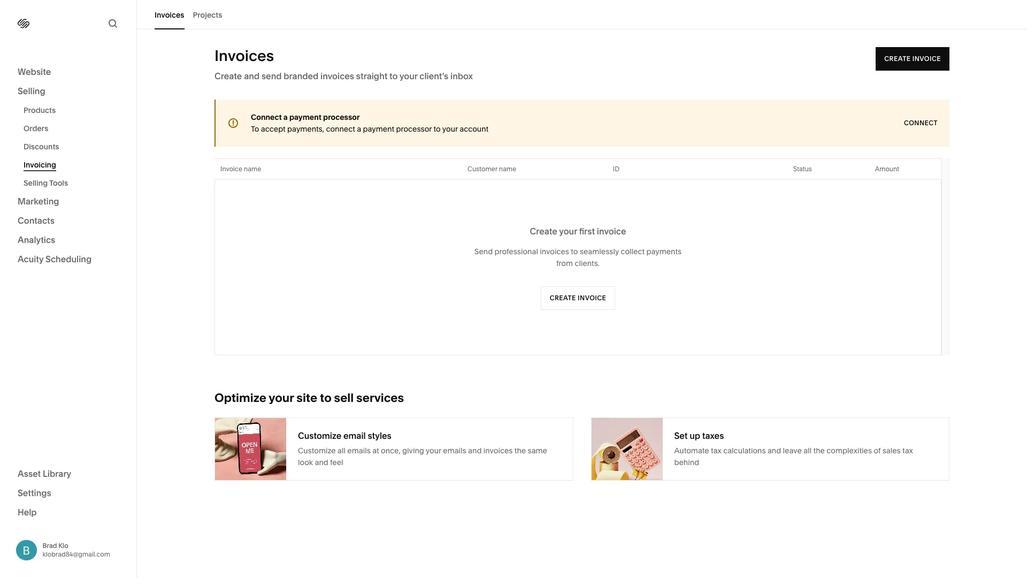 Task type: locate. For each thing, give the bounding box(es) containing it.
invoicing
[[24, 160, 56, 170]]

1 vertical spatial selling
[[24, 178, 48, 188]]

brad
[[43, 541, 57, 550]]

settings
[[18, 487, 51, 498]]

selling up marketing
[[24, 178, 48, 188]]

settings link
[[18, 487, 119, 500]]

acuity scheduling
[[18, 254, 92, 264]]

help
[[18, 507, 37, 517]]

contacts link
[[18, 215, 119, 227]]

help link
[[18, 506, 37, 518]]

contacts
[[18, 215, 55, 226]]

brad klo klobrad84@gmail.com
[[43, 541, 110, 558]]

invoicing link
[[24, 156, 125, 174]]

products link
[[24, 101, 125, 119]]

selling
[[18, 86, 45, 96], [24, 178, 48, 188]]

website
[[18, 66, 51, 77]]

orders
[[24, 124, 48, 133]]

selling link
[[18, 85, 119, 98]]

selling down website
[[18, 86, 45, 96]]

analytics link
[[18, 234, 119, 247]]

0 vertical spatial selling
[[18, 86, 45, 96]]



Task type: vqa. For each thing, say whether or not it's contained in the screenshot.
Library
yes



Task type: describe. For each thing, give the bounding box(es) containing it.
analytics
[[18, 234, 55, 245]]

marketing link
[[18, 195, 119, 208]]

klobrad84@gmail.com
[[43, 550, 110, 558]]

marketing
[[18, 196, 59, 207]]

orders link
[[24, 119, 125, 138]]

asset library link
[[18, 467, 119, 480]]

website link
[[18, 66, 119, 79]]

selling for selling
[[18, 86, 45, 96]]

discounts
[[24, 142, 59, 151]]

products
[[24, 105, 56, 115]]

library
[[43, 468, 71, 479]]

acuity
[[18, 254, 44, 264]]

klo
[[58, 541, 68, 550]]

scheduling
[[46, 254, 92, 264]]

selling for selling tools
[[24, 178, 48, 188]]

tools
[[49, 178, 68, 188]]

selling tools
[[24, 178, 68, 188]]

asset
[[18, 468, 41, 479]]

discounts link
[[24, 138, 125, 156]]

asset library
[[18, 468, 71, 479]]

acuity scheduling link
[[18, 253, 119, 266]]

selling tools link
[[24, 174, 125, 192]]



